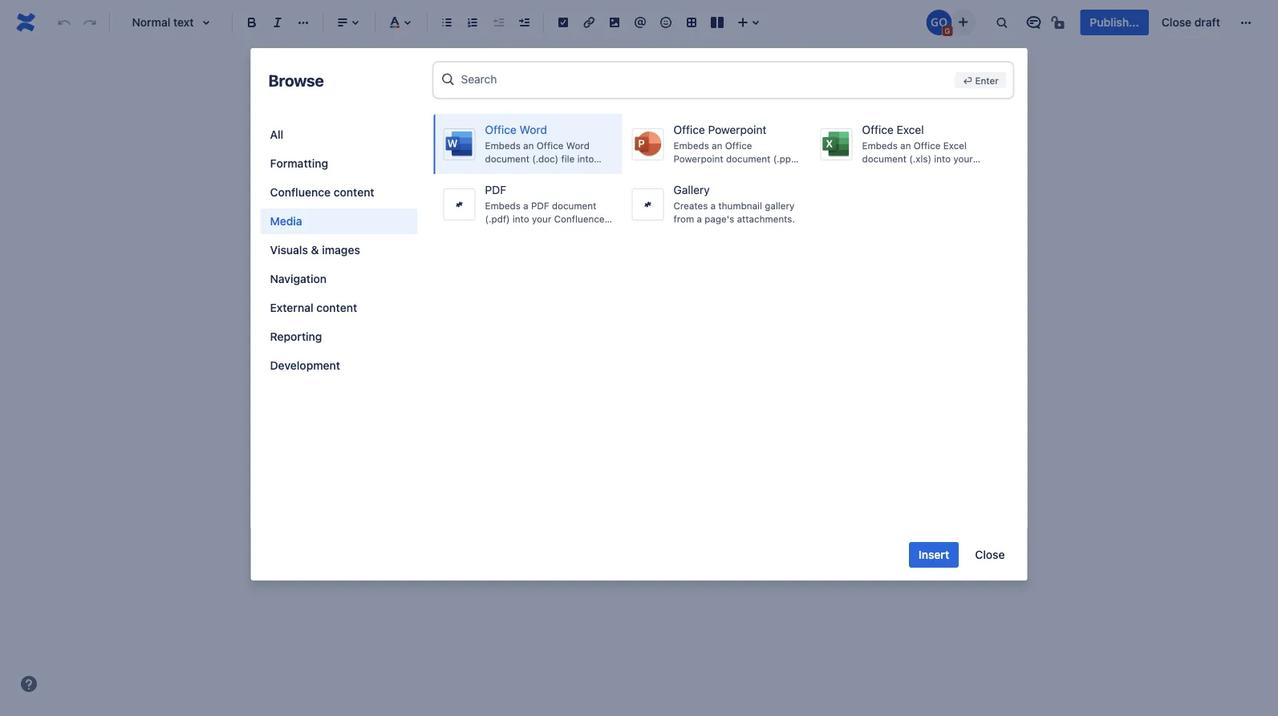 Task type: locate. For each thing, give the bounding box(es) containing it.
close for close
[[976, 549, 1006, 562]]

into inside pdf embeds a pdf document (.pdf) into your confluence page.
[[513, 213, 530, 225]]

page. inside office word embeds an office word document (.doc) file into your confluence page.
[[561, 166, 586, 178]]

document for powerpoint
[[726, 153, 771, 165]]

powerpoint up gallery
[[674, 153, 724, 165]]

gallery
[[674, 183, 710, 197]]

retrospective
[[543, 155, 615, 169]]

all button
[[261, 122, 418, 148]]

2 an from the left
[[712, 140, 723, 151]]

content down navigation button
[[317, 301, 357, 315]]

gallery
[[765, 200, 795, 212]]

document inside office excel embeds an office excel document (.xls) into your confluence page.
[[863, 153, 907, 165]]

pdf
[[485, 183, 507, 197], [531, 200, 550, 212]]

embeds for word
[[485, 140, 521, 151]]

publish... button
[[1081, 10, 1150, 35]]

an up the (.xls)
[[901, 140, 912, 151]]

confluence image
[[13, 10, 39, 35], [13, 10, 39, 35]]

4
[[518, 155, 525, 169]]

page. down "(.ppt)" on the top of the page
[[769, 166, 794, 178]]

close inside button
[[976, 549, 1006, 562]]

word
[[520, 123, 547, 136], [567, 140, 590, 151]]

0 horizontal spatial a
[[524, 200, 529, 212]]

close for close draft
[[1162, 16, 1192, 29]]

visuals
[[270, 244, 308, 257]]

a down 4
[[524, 200, 529, 212]]

emoji image
[[657, 13, 676, 32]]

1 vertical spatial excel
[[944, 140, 967, 151]]

from
[[674, 213, 695, 225]]

1 horizontal spatial excel
[[944, 140, 967, 151]]

1 vertical spatial word
[[567, 140, 590, 151]]

action item image
[[554, 13, 573, 32]]

document inside pdf embeds a pdf document (.pdf) into your confluence page.
[[552, 200, 597, 212]]

undo ⌘z image
[[55, 13, 74, 32]]

embeds
[[485, 140, 521, 151], [674, 140, 710, 151], [863, 140, 898, 151], [485, 200, 521, 212]]

your right (.pdf)
[[532, 213, 552, 225]]

a right from
[[697, 213, 702, 225]]

an for excel
[[901, 140, 912, 151]]

1 vertical spatial pdf
[[531, 200, 550, 212]]

close
[[1162, 16, 1192, 29], [976, 549, 1006, 562]]

mention image
[[631, 13, 650, 32]]

document inside office word embeds an office word document (.doc) file into your confluence page.
[[485, 153, 530, 165]]

into right "file"
[[578, 153, 594, 165]]

an inside office word embeds an office word document (.doc) file into your confluence page.
[[524, 140, 534, 151]]

1 horizontal spatial pdf
[[531, 200, 550, 212]]

close left draft
[[1162, 16, 1192, 29]]

close button
[[966, 543, 1015, 568]]

1 vertical spatial content
[[317, 301, 357, 315]]

embeds inside pdf embeds a pdf document (.pdf) into your confluence page.
[[485, 200, 521, 212]]

0 horizontal spatial pdf
[[485, 183, 507, 197]]

research link
[[482, 69, 530, 88]]

a up page's
[[711, 200, 716, 212]]

your right the (.xls)
[[954, 153, 974, 165]]

embeds inside office powerpoint embeds an office powerpoint document (.ppt) into your confluence page.
[[674, 140, 710, 151]]

1 horizontal spatial close
[[1162, 16, 1192, 29]]

excel up the (.xls)
[[897, 123, 924, 136]]

page's
[[705, 213, 735, 225]]

(.doc)
[[532, 153, 559, 165]]

browse
[[269, 71, 324, 90]]

0 vertical spatial powerpoint
[[709, 123, 767, 136]]

(.pdf)
[[485, 213, 510, 225]]

content for confluence content
[[334, 186, 375, 199]]

external content button
[[261, 295, 418, 321]]

embeds inside office word embeds an office word document (.doc) file into your confluence page.
[[485, 140, 521, 151]]

confluence inside pdf embeds a pdf document (.pdf) into your confluence page.
[[554, 213, 605, 225]]

content down popular
[[334, 186, 375, 199]]

0 horizontal spatial an
[[524, 140, 534, 151]]

office
[[485, 123, 517, 136], [674, 123, 706, 136], [863, 123, 894, 136], [537, 140, 564, 151], [726, 140, 753, 151], [914, 140, 941, 151]]

confluence down the (.doc)
[[507, 166, 558, 178]]

powerpoint
[[709, 123, 767, 136], [674, 153, 724, 165]]

confluence content button
[[261, 180, 418, 206]]

an
[[524, 140, 534, 151], [712, 140, 723, 151], [901, 140, 912, 151]]

page. inside office excel embeds an office excel document (.xls) into your confluence page.
[[916, 166, 941, 178]]

popular
[[331, 155, 371, 168]]

1-on-1 meeting button
[[433, 149, 512, 176]]

redo ⌘⇧z image
[[80, 13, 100, 32]]

confluence down the (.xls)
[[863, 166, 913, 178]]

an inside office powerpoint embeds an office powerpoint document (.ppt) into your confluence page.
[[712, 140, 723, 151]]

1 horizontal spatial an
[[712, 140, 723, 151]]

reporting button
[[261, 324, 418, 350]]

meeting
[[470, 155, 512, 169]]

file
[[562, 153, 575, 165]]

into up gallery
[[674, 166, 691, 178]]

gallery creates a thumbnail gallery from a page's attachments.
[[674, 183, 796, 225]]

development button
[[261, 353, 418, 379]]

excel down ⏎
[[944, 140, 967, 151]]

your inside office word embeds an office word document (.doc) file into your confluence page.
[[485, 166, 505, 178]]

office powerpoint embeds an office powerpoint document (.ppt) into your confluence page.
[[674, 123, 799, 178]]

confluence inside office word embeds an office word document (.doc) file into your confluence page.
[[507, 166, 558, 178]]

0 vertical spatial word
[[520, 123, 547, 136]]

office word embeds an office word document (.doc) file into your confluence page.
[[485, 123, 594, 178]]

word up the (.doc)
[[520, 123, 547, 136]]

indent tab image
[[515, 13, 534, 32]]

page. down the (.xls)
[[916, 166, 941, 178]]

page.
[[561, 166, 586, 178], [769, 166, 794, 178], [916, 166, 941, 178], [485, 227, 510, 238]]

confluence
[[507, 166, 558, 178], [716, 166, 766, 178], [863, 166, 913, 178], [270, 186, 331, 199], [554, 213, 605, 225]]

document
[[485, 153, 530, 165], [726, 153, 771, 165], [863, 153, 907, 165], [552, 200, 597, 212]]

1 an from the left
[[524, 140, 534, 151]]

into right the (.xls)
[[935, 153, 951, 165]]

your left ,
[[485, 166, 505, 178]]

0 vertical spatial excel
[[897, 123, 924, 136]]

insert
[[919, 549, 950, 562]]

content link
[[421, 69, 463, 88]]

0 vertical spatial content
[[334, 186, 375, 199]]

0 horizontal spatial close
[[976, 549, 1006, 562]]

into right (.pdf)
[[513, 213, 530, 225]]

document inside office powerpoint embeds an office powerpoint document (.ppt) into your confluence page.
[[726, 153, 771, 165]]

page. down "file"
[[561, 166, 586, 178]]

word up retrospective
[[567, 140, 590, 151]]

page. down (.pdf)
[[485, 227, 510, 238]]

embeds for excel
[[863, 140, 898, 151]]

1 horizontal spatial word
[[567, 140, 590, 151]]

into
[[578, 153, 594, 165], [935, 153, 951, 165], [674, 166, 691, 178], [513, 213, 530, 225]]

table image
[[682, 13, 702, 32]]

your
[[954, 153, 974, 165], [485, 166, 505, 178], [693, 166, 713, 178], [532, 213, 552, 225]]

close inside button
[[1162, 16, 1192, 29]]

confluence down formatting
[[270, 186, 331, 199]]

confluence up gallery creates a thumbnail gallery from a page's attachments.
[[716, 166, 766, 178]]

numbered list ⌘⇧7 image
[[463, 13, 482, 32]]

confluence inside button
[[270, 186, 331, 199]]

an up gallery creates a thumbnail gallery from a page's attachments.
[[712, 140, 723, 151]]

embeds inside office excel embeds an office excel document (.xls) into your confluence page.
[[863, 140, 898, 151]]

research
[[482, 72, 530, 85]]

confluence down retrospective
[[554, 213, 605, 225]]

advanced search image
[[440, 71, 456, 88]]

content
[[334, 186, 375, 199], [317, 301, 357, 315]]

confluence content
[[270, 186, 375, 199]]

a inside pdf embeds a pdf document (.pdf) into your confluence page.
[[524, 200, 529, 212]]

bullet list ⌘⇧8 image
[[438, 13, 457, 32]]

pdf down ls
[[531, 200, 550, 212]]

your up gallery
[[693, 166, 713, 178]]

a
[[524, 200, 529, 212], [711, 200, 716, 212], [697, 213, 702, 225]]

your inside pdf embeds a pdf document (.pdf) into your confluence page.
[[532, 213, 552, 225]]

3 an from the left
[[901, 140, 912, 151]]

into inside office powerpoint embeds an office powerpoint document (.ppt) into your confluence page.
[[674, 166, 691, 178]]

an inside office excel embeds an office excel document (.xls) into your confluence page.
[[901, 140, 912, 151]]

creates
[[674, 200, 708, 212]]

pdf down meeting
[[485, 183, 507, 197]]

reporting
[[270, 330, 322, 344]]

2 horizontal spatial a
[[711, 200, 716, 212]]

a for gallery
[[711, 200, 716, 212]]

development
[[270, 359, 340, 373]]

1 vertical spatial close
[[976, 549, 1006, 562]]

an for powerpoint
[[712, 140, 723, 151]]

0 vertical spatial close
[[1162, 16, 1192, 29]]

external content
[[270, 301, 357, 315]]

powerpoint down "search" field
[[709, 123, 767, 136]]

an up ls
[[524, 140, 534, 151]]

close right insert
[[976, 549, 1006, 562]]

excel
[[897, 123, 924, 136], [944, 140, 967, 151]]

2 horizontal spatial an
[[901, 140, 912, 151]]

media button
[[261, 209, 418, 234]]



Task type: vqa. For each thing, say whether or not it's contained in the screenshot.
Word's Document
yes



Task type: describe. For each thing, give the bounding box(es) containing it.
document for word
[[485, 153, 530, 165]]

into inside office word embeds an office word document (.doc) file into your confluence page.
[[578, 153, 594, 165]]

Main content area, start typing to enter text. text field
[[331, 176, 941, 220]]

all
[[270, 128, 284, 141]]

,
[[512, 155, 515, 168]]

your inside office excel embeds an office excel document (.xls) into your confluence page.
[[954, 153, 974, 165]]

into inside office excel embeds an office excel document (.xls) into your confluence page.
[[935, 153, 951, 165]]

gary orlando image
[[927, 10, 952, 35]]

italic ⌘i image
[[268, 13, 287, 32]]

external
[[270, 301, 314, 315]]

document for excel
[[863, 153, 907, 165]]

publish...
[[1091, 16, 1140, 29]]

(.ppt)
[[774, 153, 799, 165]]

1 horizontal spatial a
[[697, 213, 702, 225]]

enter
[[976, 75, 999, 86]]

office excel embeds an office excel document (.xls) into your confluence page.
[[863, 123, 974, 178]]

add image, video, or file image
[[605, 13, 625, 32]]

search field
[[461, 65, 949, 94]]

images
[[322, 244, 360, 257]]

navigation button
[[261, 267, 418, 292]]

your inside office powerpoint embeds an office powerpoint document (.ppt) into your confluence page.
[[693, 166, 713, 178]]

0 vertical spatial pdf
[[485, 183, 507, 197]]

a for pdf
[[524, 200, 529, 212]]

close draft
[[1162, 16, 1221, 29]]

0 horizontal spatial word
[[520, 123, 547, 136]]

4 ls retrospective button
[[518, 149, 615, 176]]

formatting
[[270, 157, 328, 170]]

popular templates: 1-on-1 meeting , 4 ls retrospective
[[331, 155, 615, 169]]

visuals & images
[[270, 244, 360, 257]]

thumbnail
[[719, 200, 763, 212]]

&
[[311, 244, 319, 257]]

confluence inside office excel embeds an office excel document (.xls) into your confluence page.
[[863, 166, 913, 178]]

on-
[[444, 155, 462, 169]]

close draft button
[[1153, 10, 1231, 35]]

embeds for powerpoint
[[674, 140, 710, 151]]

navigation
[[270, 273, 327, 286]]

media
[[270, 215, 302, 228]]

1
[[462, 155, 467, 169]]

0 horizontal spatial excel
[[897, 123, 924, 136]]

⏎
[[964, 75, 973, 86]]

templates:
[[374, 155, 430, 168]]

1-
[[433, 155, 444, 169]]

pdf embeds a pdf document (.pdf) into your confluence page.
[[485, 183, 605, 238]]

content for external content
[[317, 301, 357, 315]]

an for word
[[524, 140, 534, 151]]

attachments.
[[737, 213, 796, 225]]

ls
[[528, 155, 540, 169]]

confluence inside office powerpoint embeds an office powerpoint document (.ppt) into your confluence page.
[[716, 166, 766, 178]]

Give this page a title text field
[[331, 125, 941, 152]]

insert button
[[910, 543, 960, 568]]

page. inside pdf embeds a pdf document (.pdf) into your confluence page.
[[485, 227, 510, 238]]

⏎ enter
[[964, 75, 999, 86]]

draft
[[1195, 16, 1221, 29]]

bold ⌘b image
[[242, 13, 262, 32]]

content
[[421, 72, 463, 85]]

outdent ⇧tab image
[[489, 13, 508, 32]]

layouts image
[[708, 13, 727, 32]]

visuals & images button
[[261, 238, 418, 263]]

browse dialog
[[251, 48, 1028, 581]]

link image
[[580, 13, 599, 32]]

formatting button
[[261, 151, 418, 177]]

page. inside office powerpoint embeds an office powerpoint document (.ppt) into your confluence page.
[[769, 166, 794, 178]]

1 vertical spatial powerpoint
[[674, 153, 724, 165]]

(.xls)
[[910, 153, 932, 165]]



